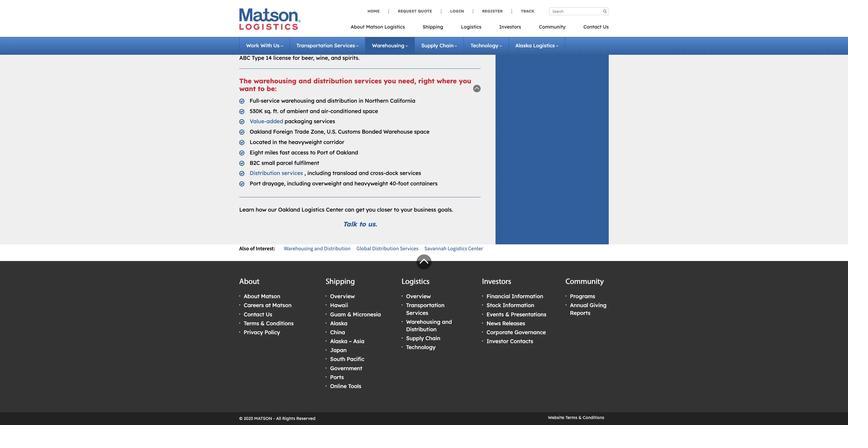Task type: describe. For each thing, give the bounding box(es) containing it.
transportation services link for work with us 'link'
[[297, 42, 359, 49]]

distribution inside the warehousing and distribution services you need, right where you want to be:
[[314, 77, 353, 85]]

backtop image
[[417, 255, 432, 270]]

community inside 'footer'
[[566, 278, 604, 287]]

u.s.
[[327, 129, 337, 135]]

1 vertical spatial contact us link
[[244, 311, 272, 318]]

about matson link
[[244, 293, 280, 300]]

your
[[401, 207, 413, 213]]

us
[[472, 20, 478, 27]]

about for about matson logistics
[[351, 24, 365, 30]]

goals.
[[438, 207, 453, 213]]

releases
[[503, 320, 525, 327]]

warehousing link
[[372, 42, 408, 49]]

goods.
[[454, 12, 471, 19]]

1 vertical spatial wine,
[[316, 55, 330, 61]]

services down air- at left top
[[314, 118, 335, 125]]

1 vertical spatial have
[[426, 29, 438, 36]]

1 vertical spatial we
[[416, 29, 424, 36]]

eight miles fast access to port of oakland
[[250, 149, 358, 156]]

transload
[[333, 170, 357, 177]]

china
[[330, 329, 345, 336]]

news
[[487, 320, 501, 327]]

of down 'corridor'
[[330, 149, 335, 156]]

stock information link
[[487, 302, 535, 309]]

also
[[239, 245, 249, 252]]

1 vertical spatial distribution
[[328, 97, 357, 104]]

community link
[[530, 22, 575, 34]]

2 vertical spatial matson
[[272, 302, 292, 309]]

0 vertical spatial have
[[249, 12, 262, 19]]

overview link for shipping
[[330, 293, 355, 300]]

website terms & conditions link
[[548, 416, 605, 421]]

track
[[521, 9, 535, 13]]

air-
[[321, 108, 331, 115]]

1 vertical spatial in
[[359, 97, 364, 104]]

0 horizontal spatial center
[[326, 207, 344, 213]]

warehouse
[[384, 129, 413, 135]]

farm
[[304, 46, 317, 53]]

55-
[[440, 29, 448, 36]]

space for oakland foreign trade zone, u.s. customs bonded warehouse space
[[414, 129, 430, 135]]

distribution services , including transload and cross-dock services
[[250, 170, 421, 177]]

careers at matson link
[[244, 302, 292, 309]]

investor contacts link
[[487, 338, 534, 345]]

rights
[[282, 417, 295, 422]]

certified
[[356, 46, 378, 53]]

1 horizontal spatial terms
[[566, 416, 578, 421]]

silicon
[[320, 20, 337, 27]]

to left your
[[394, 207, 399, 213]]

access
[[291, 149, 309, 156]]

giving
[[590, 302, 607, 309]]

reports
[[570, 310, 591, 317]]

temp-
[[407, 37, 422, 44]]

0 vertical spatial wine,
[[281, 29, 294, 36]]

guam & micronesia link
[[330, 311, 381, 318]]

track link
[[512, 9, 535, 14]]

where
[[437, 77, 457, 85]]

be:
[[267, 85, 277, 93]]

makes
[[454, 20, 471, 27]]

1 vertical spatial california
[[390, 97, 416, 104]]

investors inside 'footer'
[[482, 278, 512, 287]]

proximity
[[251, 20, 275, 27]]

footer containing about
[[0, 255, 849, 426]]

1 horizontal spatial port
[[317, 149, 328, 156]]

logistics inside "link"
[[385, 24, 405, 30]]

value
[[363, 12, 377, 19]]

can
[[345, 207, 354, 213]]

terms inside 'about matson careers at matson contact us terms & conditions privacy policy'
[[244, 320, 259, 327]]

60-
[[461, 29, 470, 36]]

of inside we have specialized expertise processing high-value domestic, import and export goods. our proximity to wine country, silicon valley and the produce of the central coast makes us a natural fit for wine, electronics, and foods coming in or going out. we have 55- and 60- degree f spaces that are perfect for packaging perishables and temp-sensitive items. we're fda-registered, organic farm certified, and certified food grade. plus, we have a california abc type 14 license for beer, wine, and spirits.
[[400, 20, 406, 27]]

website terms & conditions
[[548, 416, 605, 421]]

warehousing for warehousing
[[372, 42, 405, 49]]

events
[[487, 311, 504, 318]]

registered,
[[252, 46, 280, 53]]

1 vertical spatial us
[[274, 42, 280, 49]]

customs
[[338, 129, 361, 135]]

contact inside top menu navigation
[[584, 24, 602, 30]]

530k
[[250, 108, 263, 115]]

and inside overview transportation services warehousing and distribution supply chain technology
[[442, 319, 452, 326]]

japan link
[[330, 347, 347, 354]]

overview for transportation
[[406, 293, 431, 300]]

contact inside 'about matson careers at matson contact us terms & conditions privacy policy'
[[244, 311, 264, 318]]

containers
[[411, 180, 438, 187]]

login
[[451, 9, 464, 13]]

located
[[250, 139, 271, 146]]

services for overview transportation services warehousing and distribution supply chain technology
[[406, 310, 428, 317]]

2 horizontal spatial the
[[407, 20, 416, 27]]

foreign
[[273, 129, 293, 135]]

presentations
[[511, 311, 547, 318]]

‐
[[273, 417, 275, 422]]

beer,
[[302, 55, 315, 61]]

matson logistics image
[[239, 8, 301, 30]]

careers
[[244, 302, 264, 309]]

0 horizontal spatial for
[[272, 29, 279, 36]]

services left , at top left
[[282, 170, 303, 177]]

in inside we have specialized expertise processing high-value domestic, import and export goods. our proximity to wine country, silicon valley and the produce of the central coast makes us a natural fit for wine, electronics, and foods coming in or going out. we have 55- and 60- degree f spaces that are perfect for packaging perishables and temp-sensitive items. we're fda-registered, organic farm certified, and certified food grade. plus, we have a california abc type 14 license for beer, wine, and spirits.
[[375, 29, 380, 36]]

how
[[256, 207, 267, 213]]

1 horizontal spatial you
[[384, 77, 396, 85]]

0 vertical spatial information
[[512, 293, 544, 300]]

technology link for the overview "link" related to logistics
[[406, 344, 436, 351]]

2 vertical spatial have
[[434, 46, 446, 53]]

1 vertical spatial alaska
[[330, 320, 348, 327]]

export
[[435, 12, 452, 19]]

certified,
[[319, 46, 343, 53]]

0 horizontal spatial heavyweight
[[289, 139, 322, 146]]

domestic,
[[378, 12, 403, 19]]

financial
[[487, 293, 511, 300]]

overview for hawaii
[[330, 293, 355, 300]]

import
[[405, 12, 422, 19]]

wine
[[284, 20, 296, 27]]

service
[[261, 97, 280, 104]]

1 vertical spatial warehousing and distribution link
[[406, 319, 452, 333]]

us inside 'about matson careers at matson contact us terms & conditions privacy policy'
[[266, 311, 272, 318]]

2 horizontal spatial you
[[459, 77, 472, 85]]

foot
[[398, 180, 409, 187]]

about matson logistics link
[[351, 22, 414, 34]]

programs link
[[570, 293, 596, 300]]

learn
[[239, 207, 254, 213]]

drayage,
[[262, 180, 286, 187]]

to inside we have specialized expertise processing high-value domestic, import and export goods. our proximity to wine country, silicon valley and the produce of the central coast makes us a natural fit for wine, electronics, and foods coming in or going out. we have 55- and 60- degree f spaces that are perfect for packaging perishables and temp-sensitive items. we're fda-registered, organic farm certified, and certified food grade. plus, we have a california abc type 14 license for beer, wine, and spirits.
[[277, 20, 282, 27]]

0 horizontal spatial you
[[366, 207, 376, 213]]

bonded
[[362, 129, 382, 135]]

we have specialized expertise processing high-value domestic, import and export goods. our proximity to wine country, silicon valley and the produce of the central coast makes us a natural fit for wine, electronics, and foods coming in or going out. we have 55- and 60- degree f spaces that are perfect for packaging perishables and temp-sensitive items. we're fda-registered, organic farm certified, and certified food grade. plus, we have a california abc type 14 license for beer, wine, and spirits.
[[239, 12, 478, 61]]

the warehousing and distribution services you need, right where you want to be:
[[239, 77, 472, 93]]

electronics,
[[296, 29, 325, 36]]

out.
[[405, 29, 414, 36]]

to inside the warehousing and distribution services you need, right where you want to be:
[[258, 85, 265, 93]]

policy
[[265, 329, 280, 336]]

online
[[330, 383, 347, 390]]

value-added packaging services
[[250, 118, 335, 125]]

0 vertical spatial chain
[[440, 42, 454, 49]]

2 vertical spatial in
[[273, 139, 277, 146]]

0 horizontal spatial the
[[279, 139, 287, 146]]

full-service warehousing and distribution in northern california
[[250, 97, 416, 104]]

pacific
[[347, 356, 365, 363]]

full-
[[250, 97, 261, 104]]

zone,
[[311, 129, 325, 135]]

spirits.
[[343, 55, 360, 61]]

privacy policy link
[[244, 329, 280, 336]]

our
[[239, 20, 249, 27]]

logistics link
[[452, 22, 491, 34]]

sensitive
[[422, 37, 445, 44]]

1 vertical spatial warehousing
[[281, 97, 315, 104]]

2 vertical spatial oakland
[[278, 207, 300, 213]]

reserved
[[297, 417, 316, 422]]

1 horizontal spatial the
[[367, 20, 376, 27]]

1 vertical spatial port
[[250, 180, 261, 187]]

get
[[356, 207, 365, 213]]

1 horizontal spatial center
[[468, 245, 483, 252]]

0 vertical spatial a
[[239, 29, 243, 36]]

spaces
[[264, 37, 282, 44]]

valley
[[339, 20, 354, 27]]

0 vertical spatial services
[[334, 42, 355, 49]]

0 vertical spatial supply
[[422, 42, 438, 49]]

0 vertical spatial oakland
[[250, 129, 272, 135]]

0 vertical spatial alaska
[[516, 42, 532, 49]]

0 vertical spatial contact us link
[[575, 22, 609, 34]]



Task type: locate. For each thing, give the bounding box(es) containing it.
investors up financial
[[482, 278, 512, 287]]

foods
[[338, 29, 353, 36]]

0 horizontal spatial port
[[250, 180, 261, 187]]

need,
[[398, 77, 416, 85]]

us
[[603, 24, 609, 30], [274, 42, 280, 49], [266, 311, 272, 318]]

or
[[381, 29, 387, 36]]

california down need,
[[390, 97, 416, 104]]

packaging inside we have specialized expertise processing high-value domestic, import and export goods. our proximity to wine country, silicon valley and the produce of the central coast makes us a natural fit for wine, electronics, and foods coming in or going out. we have 55- and 60- degree f spaces that are perfect for packaging perishables and temp-sensitive items. we're fda-registered, organic farm certified, and certified food grade. plus, we have a california abc type 14 license for beer, wine, and spirits.
[[335, 37, 363, 44]]

1 vertical spatial matson
[[261, 293, 280, 300]]

you left backtop icon
[[459, 77, 472, 85]]

and inside the warehousing and distribution services you need, right where you want to be:
[[299, 77, 312, 85]]

you right get
[[366, 207, 376, 213]]

technology inside overview transportation services warehousing and distribution supply chain technology
[[406, 344, 436, 351]]

items.
[[447, 37, 462, 44]]

0 horizontal spatial terms
[[244, 320, 259, 327]]

talk
[[343, 220, 357, 229]]

& inside 'about matson careers at matson contact us terms & conditions privacy policy'
[[261, 320, 265, 327]]

for right fit
[[272, 29, 279, 36]]

shipping up hawaii
[[326, 278, 355, 287]]

0 vertical spatial technology link
[[471, 42, 502, 49]]

0 vertical spatial community
[[539, 24, 566, 30]]

f
[[259, 37, 263, 44]]

2 horizontal spatial in
[[375, 29, 380, 36]]

supply
[[422, 42, 438, 49], [406, 335, 424, 342]]

events & presentations link
[[487, 311, 547, 318]]

matson inside "link"
[[366, 24, 383, 30]]

1 vertical spatial technology link
[[406, 344, 436, 351]]

services up foot
[[400, 170, 421, 177]]

to
[[277, 20, 282, 27], [258, 85, 265, 93], [310, 149, 316, 156], [394, 207, 399, 213], [359, 220, 366, 229]]

0 vertical spatial warehousing
[[254, 77, 297, 85]]

& right 'website' at the bottom of the page
[[579, 416, 582, 421]]

a down our
[[239, 29, 243, 36]]

community up alaska logistics "link"
[[539, 24, 566, 30]]

section
[[488, 0, 617, 245]]

to left us.
[[359, 220, 366, 229]]

fast
[[280, 149, 290, 156]]

2 vertical spatial alaska
[[330, 338, 348, 345]]

contact down search search box on the top of page
[[584, 24, 602, 30]]

shipping inside top menu navigation
[[423, 24, 443, 30]]

0 horizontal spatial warehousing
[[284, 245, 313, 252]]

heavyweight down cross-
[[355, 180, 388, 187]]

to left be:
[[258, 85, 265, 93]]

technology link for work with us 'link'
[[471, 42, 502, 49]]

interest:
[[256, 245, 275, 252]]

overview inside overview transportation services warehousing and distribution supply chain technology
[[406, 293, 431, 300]]

we up our
[[239, 12, 248, 19]]

1 horizontal spatial community
[[566, 278, 604, 287]]

investors down "track" link
[[500, 24, 521, 30]]

oakland up 'located'
[[250, 129, 272, 135]]

1 horizontal spatial packaging
[[335, 37, 363, 44]]

us up terms & conditions link
[[266, 311, 272, 318]]

packaging down foods
[[335, 37, 363, 44]]

transportation inside overview transportation services warehousing and distribution supply chain technology
[[406, 302, 445, 309]]

overweight
[[312, 180, 342, 187]]

expertise
[[294, 12, 318, 19]]

supply chain link for technology link for work with us 'link'
[[422, 42, 457, 49]]

shipping inside 'footer'
[[326, 278, 355, 287]]

0 vertical spatial heavyweight
[[289, 139, 322, 146]]

0 vertical spatial in
[[375, 29, 380, 36]]

us inside top menu navigation
[[603, 24, 609, 30]]

1 vertical spatial space
[[414, 129, 430, 135]]

government
[[330, 365, 363, 372]]

oakland right "our"
[[278, 207, 300, 213]]

space for 530k sq. ft. of ambient and air-conditioned space
[[363, 108, 378, 115]]

matson for careers
[[261, 293, 280, 300]]

shipping
[[423, 24, 443, 30], [326, 278, 355, 287]]

1 overview from the left
[[330, 293, 355, 300]]

overview link for logistics
[[406, 293, 431, 300]]

0 horizontal spatial technology link
[[406, 344, 436, 351]]

request quote link
[[389, 9, 441, 14]]

warehousing and distribution link
[[284, 245, 351, 252], [406, 319, 452, 333]]

the down value
[[367, 20, 376, 27]]

distribution
[[314, 77, 353, 85], [328, 97, 357, 104]]

0 vertical spatial including
[[308, 170, 331, 177]]

have down sensitive
[[434, 46, 446, 53]]

1 overview link from the left
[[330, 293, 355, 300]]

the up out.
[[407, 20, 416, 27]]

2 horizontal spatial oakland
[[336, 149, 358, 156]]

have up sensitive
[[426, 29, 438, 36]]

0 horizontal spatial overview
[[330, 293, 355, 300]]

1 vertical spatial community
[[566, 278, 604, 287]]

community up programs link
[[566, 278, 604, 287]]

1 vertical spatial technology
[[406, 344, 436, 351]]

1 vertical spatial transportation
[[406, 302, 445, 309]]

conditions inside 'about matson careers at matson contact us terms & conditions privacy policy'
[[266, 320, 294, 327]]

alaska logistics link
[[516, 42, 559, 49]]

ports
[[330, 374, 344, 381]]

& up privacy policy link
[[261, 320, 265, 327]]

in left the northern
[[359, 97, 364, 104]]

of up out.
[[400, 20, 406, 27]]

about inside 'about matson careers at matson contact us terms & conditions privacy policy'
[[244, 293, 260, 300]]

1 vertical spatial heavyweight
[[355, 180, 388, 187]]

©
[[239, 417, 243, 422]]

top menu navigation
[[351, 22, 609, 34]]

Search search field
[[550, 7, 609, 15]]

services inside the warehousing and distribution services you need, right where you want to be:
[[355, 77, 382, 85]]

alaska logistics
[[516, 42, 555, 49]]

warehousing
[[372, 42, 405, 49], [284, 245, 313, 252], [406, 319, 441, 326]]

0 vertical spatial about
[[351, 24, 365, 30]]

right
[[419, 77, 435, 85]]

in
[[375, 29, 380, 36], [359, 97, 364, 104], [273, 139, 277, 146]]

shipping up sensitive
[[423, 24, 443, 30]]

0 horizontal spatial in
[[273, 139, 277, 146]]

1 horizontal spatial space
[[414, 129, 430, 135]]

matson down value
[[366, 24, 383, 30]]

of right ft.
[[280, 108, 285, 115]]

you
[[384, 77, 396, 85], [459, 77, 472, 85], [366, 207, 376, 213]]

0 vertical spatial center
[[326, 207, 344, 213]]

0 horizontal spatial overview link
[[330, 293, 355, 300]]

0 horizontal spatial wine,
[[281, 29, 294, 36]]

2 overview from the left
[[406, 293, 431, 300]]

1 vertical spatial warehousing
[[284, 245, 313, 252]]

abc
[[239, 55, 250, 61]]

a
[[239, 29, 243, 36], [448, 46, 451, 53]]

0 vertical spatial transportation
[[297, 42, 333, 49]]

natural
[[244, 29, 263, 36]]

investors
[[500, 24, 521, 30], [482, 278, 512, 287]]

including up overweight
[[308, 170, 331, 177]]

distribution inside overview transportation services warehousing and distribution supply chain technology
[[406, 326, 437, 333]]

alaska down investors link
[[516, 42, 532, 49]]

supply chain link for technology link related to the overview "link" related to logistics
[[406, 335, 441, 342]]

distribution up full-service warehousing and distribution in northern california
[[314, 77, 353, 85]]

1 vertical spatial contact
[[244, 311, 264, 318]]

0 vertical spatial us
[[603, 24, 609, 30]]

us.
[[368, 220, 377, 229]]

micronesia
[[353, 311, 381, 318]]

0 horizontal spatial contact
[[244, 311, 264, 318]]

b2c
[[250, 160, 260, 167]]

2 horizontal spatial for
[[326, 37, 333, 44]]

the down foreign
[[279, 139, 287, 146]]

0 horizontal spatial shipping
[[326, 278, 355, 287]]

governance
[[515, 329, 546, 336]]

0 vertical spatial warehousing
[[372, 42, 405, 49]]

1 horizontal spatial overview link
[[406, 293, 431, 300]]

transportation services
[[297, 42, 355, 49]]

about for about
[[239, 278, 260, 287]]

of right "also"
[[250, 245, 255, 252]]

40-
[[390, 180, 398, 187]]

supply inside overview transportation services warehousing and distribution supply chain technology
[[406, 335, 424, 342]]

for up certified, on the top left of page
[[326, 37, 333, 44]]

1 horizontal spatial california
[[453, 46, 478, 53]]

contact us link down careers
[[244, 311, 272, 318]]

wine, up the that
[[281, 29, 294, 36]]

2 vertical spatial for
[[293, 55, 300, 61]]

backtop image
[[473, 85, 481, 93]]

0 vertical spatial distribution
[[314, 77, 353, 85]]

about down high-
[[351, 24, 365, 30]]

None search field
[[550, 7, 609, 15]]

terms up privacy
[[244, 320, 259, 327]]

&
[[348, 311, 352, 318], [506, 311, 510, 318], [261, 320, 265, 327], [579, 416, 582, 421]]

2 overview link from the left
[[406, 293, 431, 300]]

food
[[380, 46, 392, 53]]

central
[[417, 20, 436, 27]]

1 horizontal spatial technology
[[471, 42, 499, 49]]

warehousing for warehousing and distribution
[[284, 245, 313, 252]]

online tools link
[[330, 383, 362, 390]]

technology link
[[471, 42, 502, 49], [406, 344, 436, 351]]

space right warehouse
[[414, 129, 430, 135]]

about up careers
[[244, 293, 260, 300]]

0 vertical spatial investors
[[500, 24, 521, 30]]

financial information link
[[487, 293, 544, 300]]

& inside 'overview hawaii guam & micronesia alaska china alaska – asia japan south pacific government ports online tools'
[[348, 311, 352, 318]]

2 horizontal spatial us
[[603, 24, 609, 30]]

2 vertical spatial warehousing
[[406, 319, 441, 326]]

about for about matson careers at matson contact us terms & conditions privacy policy
[[244, 293, 260, 300]]

tools
[[348, 383, 362, 390]]

chain inside overview transportation services warehousing and distribution supply chain technology
[[426, 335, 441, 342]]

closer
[[377, 207, 393, 213]]

0 vertical spatial technology
[[471, 42, 499, 49]]

us right with
[[274, 42, 280, 49]]

oakland down 'corridor'
[[336, 149, 358, 156]]

0 horizontal spatial us
[[266, 311, 272, 318]]

2023 matson
[[244, 417, 272, 422]]

transportation services link
[[297, 42, 359, 49], [406, 302, 445, 317]]

we up temp-
[[416, 29, 424, 36]]

information up events & presentations link
[[503, 302, 535, 309]]

for down the organic
[[293, 55, 300, 61]]

0 vertical spatial we
[[239, 12, 248, 19]]

to up 'fulfilment'
[[310, 149, 316, 156]]

matson
[[366, 24, 383, 30], [261, 293, 280, 300], [272, 302, 292, 309]]

hawaii
[[330, 302, 348, 309]]

corporate governance link
[[487, 329, 546, 336]]

services up the northern
[[355, 77, 382, 85]]

we
[[425, 46, 432, 53]]

about inside "link"
[[351, 24, 365, 30]]

1 vertical spatial including
[[287, 180, 311, 187]]

0 vertical spatial warehousing and distribution link
[[284, 245, 351, 252]]

specialized
[[263, 12, 292, 19]]

to down specialized on the top of the page
[[277, 20, 282, 27]]

logistics inside 'footer'
[[402, 278, 430, 287]]

1 horizontal spatial we
[[416, 29, 424, 36]]

services for global distribution services
[[400, 245, 419, 252]]

contact down careers
[[244, 311, 264, 318]]

1 vertical spatial conditions
[[583, 416, 605, 421]]

matson right at
[[272, 302, 292, 309]]

in up 'miles'
[[273, 139, 277, 146]]

including down , at top left
[[287, 180, 311, 187]]

2 horizontal spatial warehousing
[[406, 319, 441, 326]]

0 horizontal spatial transportation
[[297, 42, 333, 49]]

investors inside investors link
[[500, 24, 521, 30]]

fda-
[[239, 46, 252, 53]]

search image
[[603, 9, 607, 13]]

services inside overview transportation services warehousing and distribution supply chain technology
[[406, 310, 428, 317]]

with
[[261, 42, 272, 49]]

overview
[[330, 293, 355, 300], [406, 293, 431, 300]]

& up news releases link
[[506, 311, 510, 318]]

have
[[249, 12, 262, 19], [426, 29, 438, 36], [434, 46, 446, 53]]

1 horizontal spatial warehousing
[[372, 42, 405, 49]]

1 horizontal spatial wine,
[[316, 55, 330, 61]]

the
[[367, 20, 376, 27], [407, 20, 416, 27], [279, 139, 287, 146]]

have up proximity
[[249, 12, 262, 19]]

programs
[[570, 293, 596, 300]]

0 vertical spatial for
[[272, 29, 279, 36]]

login link
[[441, 9, 473, 14]]

1 vertical spatial packaging
[[285, 118, 312, 125]]

in left 'or'
[[375, 29, 380, 36]]

1 vertical spatial oakland
[[336, 149, 358, 156]]

california down we're
[[453, 46, 478, 53]]

1 horizontal spatial conditions
[[583, 416, 605, 421]]

distribution services link
[[250, 170, 303, 177]]

alaska down guam
[[330, 320, 348, 327]]

1 horizontal spatial a
[[448, 46, 451, 53]]

1 horizontal spatial transportation
[[406, 302, 445, 309]]

0 vertical spatial terms
[[244, 320, 259, 327]]

1 vertical spatial supply
[[406, 335, 424, 342]]

packaging down ambient
[[285, 118, 312, 125]]

contact us link
[[575, 22, 609, 34], [244, 311, 272, 318]]

logistics
[[385, 24, 405, 30], [461, 24, 482, 30], [533, 42, 555, 49], [302, 207, 325, 213], [448, 245, 467, 252], [402, 278, 430, 287]]

warehousing up ambient
[[281, 97, 315, 104]]

corporate
[[487, 329, 513, 336]]

the
[[239, 77, 252, 85]]

2 vertical spatial about
[[244, 293, 260, 300]]

1 horizontal spatial contact
[[584, 24, 602, 30]]

0 horizontal spatial we
[[239, 12, 248, 19]]

quote
[[418, 9, 432, 13]]

overview inside 'overview hawaii guam & micronesia alaska china alaska – asia japan south pacific government ports online tools'
[[330, 293, 355, 300]]

us down the search 'icon'
[[603, 24, 609, 30]]

global
[[357, 245, 371, 252]]

hawaii link
[[330, 302, 348, 309]]

alaska up japan "link"
[[330, 338, 348, 345]]

matson up at
[[261, 293, 280, 300]]

0 horizontal spatial contact us link
[[244, 311, 272, 318]]

heavyweight up eight miles fast access to port of oakland
[[289, 139, 322, 146]]

0 horizontal spatial conditions
[[266, 320, 294, 327]]

1 vertical spatial chain
[[426, 335, 441, 342]]

1 horizontal spatial us
[[274, 42, 280, 49]]

space down the northern
[[363, 108, 378, 115]]

& right guam
[[348, 311, 352, 318]]

footer
[[0, 255, 849, 426]]

port down 'corridor'
[[317, 149, 328, 156]]

warehousing inside overview transportation services warehousing and distribution supply chain technology
[[406, 319, 441, 326]]

2 vertical spatial us
[[266, 311, 272, 318]]

1 horizontal spatial transportation services link
[[406, 302, 445, 317]]

perfect
[[306, 37, 325, 44]]

transportation services link for the overview "link" related to logistics
[[406, 302, 445, 317]]

warehousing inside the warehousing and distribution services you need, right where you want to be:
[[254, 77, 297, 85]]

fulfilment
[[294, 160, 319, 167]]

information up presentations
[[512, 293, 544, 300]]

0 vertical spatial transportation services link
[[297, 42, 359, 49]]

contact us link down search search box on the top of page
[[575, 22, 609, 34]]

0 horizontal spatial community
[[539, 24, 566, 30]]

terms right 'website' at the bottom of the page
[[566, 416, 578, 421]]

1 horizontal spatial heavyweight
[[355, 180, 388, 187]]

0 vertical spatial california
[[453, 46, 478, 53]]

oakland
[[250, 129, 272, 135], [336, 149, 358, 156], [278, 207, 300, 213]]

about up about matson link
[[239, 278, 260, 287]]

matson for logistics
[[366, 24, 383, 30]]

corridor
[[324, 139, 345, 146]]

port left the drayage,
[[250, 180, 261, 187]]

wine, down certified, on the top left of page
[[316, 55, 330, 61]]

packaging
[[335, 37, 363, 44], [285, 118, 312, 125]]

savannah logistics center
[[425, 245, 483, 252]]

you left need,
[[384, 77, 396, 85]]

type
[[252, 55, 264, 61]]

warehousing and distribution
[[284, 245, 351, 252]]

community
[[539, 24, 566, 30], [566, 278, 604, 287]]

0 horizontal spatial packaging
[[285, 118, 312, 125]]

california inside we have specialized expertise processing high-value domestic, import and export goods. our proximity to wine country, silicon valley and the produce of the central coast makes us a natural fit for wine, electronics, and foods coming in or going out. we have 55- and 60- degree f spaces that are perfect for packaging perishables and temp-sensitive items. we're fda-registered, organic farm certified, and certified food grade. plus, we have a california abc type 14 license for beer, wine, and spirits.
[[453, 46, 478, 53]]

1 vertical spatial information
[[503, 302, 535, 309]]

community inside "link"
[[539, 24, 566, 30]]

0 horizontal spatial space
[[363, 108, 378, 115]]

warehousing up service
[[254, 77, 297, 85]]

degree
[[239, 37, 258, 44]]

& inside financial information stock information events & presentations news releases corporate governance investor contacts
[[506, 311, 510, 318]]

distribution up conditioned
[[328, 97, 357, 104]]

work
[[246, 42, 259, 49]]

0 vertical spatial space
[[363, 108, 378, 115]]

a down "items."
[[448, 46, 451, 53]]



Task type: vqa. For each thing, say whether or not it's contained in the screenshot.
rightmost from
no



